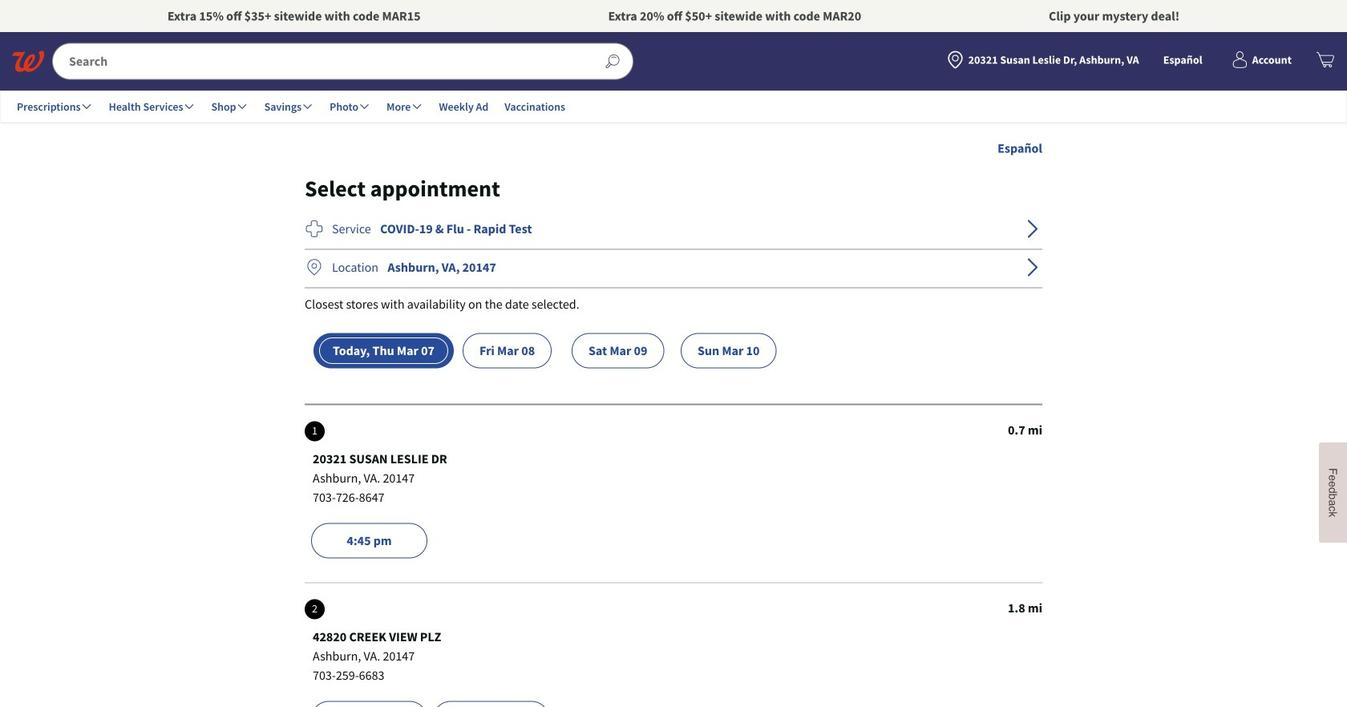Task type: locate. For each thing, give the bounding box(es) containing it.
list
[[305, 701, 1043, 707]]

search image
[[597, 46, 628, 77]]

rx health image
[[296, 210, 333, 248]]



Task type: describe. For each thing, give the bounding box(es) containing it.
walgreens: trusted since 1901 image
[[12, 51, 44, 72]]

Search by keyword or item number text field
[[53, 44, 605, 79]]

top navigation with the logo, search field, account and cart element
[[0, 32, 1348, 123]]

account. element
[[1253, 51, 1292, 68]]



Task type: vqa. For each thing, say whether or not it's contained in the screenshot.
First name text field
no



